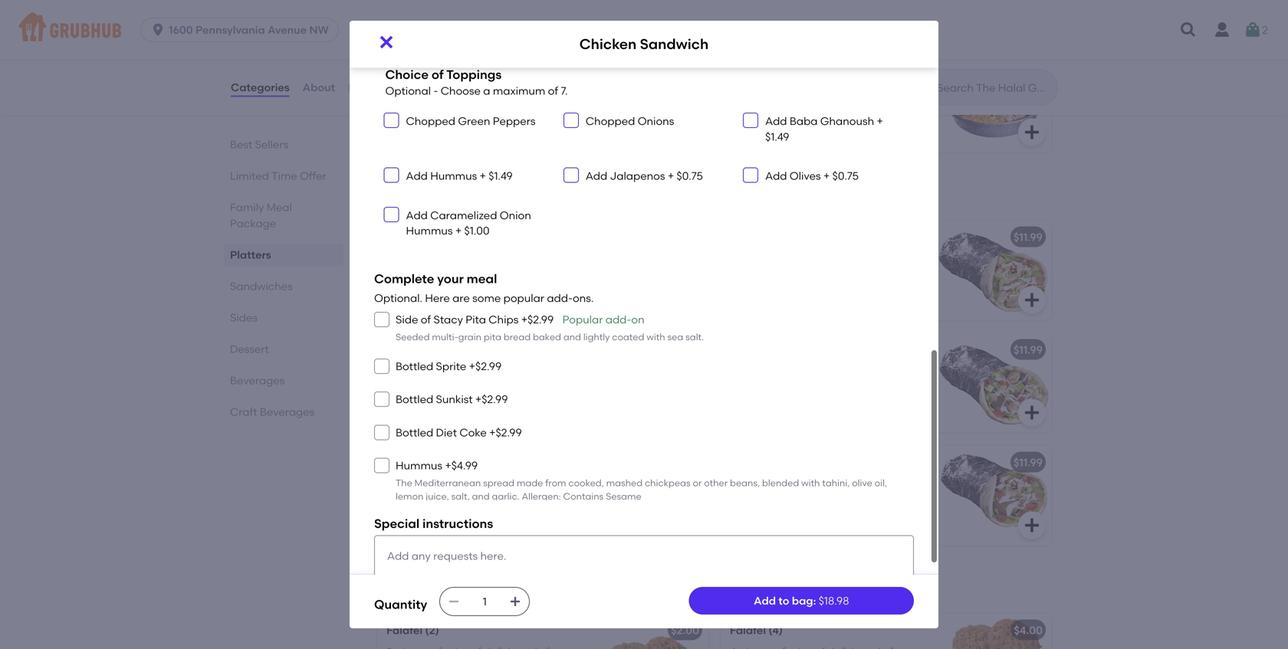 Task type: describe. For each thing, give the bounding box(es) containing it.
sides
[[230, 311, 258, 324]]

meal
[[467, 271, 497, 286]]

$2.99 up baked
[[528, 313, 554, 326]]

falafel down 'quantity'
[[386, 624, 422, 637]]

beef for beef gyro sandwich
[[386, 231, 410, 244]]

and down popular
[[563, 332, 581, 343]]

salt,
[[451, 491, 470, 502]]

chopped for chopped onions
[[586, 115, 635, 128]]

other
[[704, 478, 728, 489]]

chicken sandwich
[[579, 36, 709, 53]]

main navigation navigation
[[0, 0, 1288, 60]]

mashed
[[606, 478, 643, 489]]

add caramelized onion hummus
[[406, 209, 531, 237]]

of right side
[[421, 313, 431, 326]]

hummus + $4.99 the mediterranean spread made from cooked, mashed chickpeas or other beans, blended with tahini, olive oil, lemon juice, salt, and garlic. allergen: contains sesame
[[396, 459, 887, 502]]

one down 'from'
[[550, 493, 569, 506]]

ghanoush
[[820, 115, 874, 128]]

+ down caramelized
[[455, 224, 462, 237]]

choose
[[441, 85, 481, 98]]

falafel up baba
[[786, 63, 823, 76]]

peppers
[[493, 115, 535, 128]]

sandwich inside sandwich served with combo of falafel & beef gyro.  served with one white sauce and one red sauce.
[[386, 478, 438, 491]]

sesame
[[606, 491, 642, 502]]

best
[[230, 138, 252, 151]]

white for falafel sandwich
[[409, 396, 437, 409]]

served for beef
[[440, 478, 475, 491]]

toppings. for beef gyro sandwich
[[460, 268, 509, 281]]

olives
[[790, 170, 821, 183]]

bottled diet coke + $2.99
[[396, 426, 522, 439]]

sea
[[667, 332, 683, 343]]

to
[[778, 594, 789, 607]]

popular
[[503, 292, 544, 305]]

add inside add caramelized onion hummus
[[406, 209, 428, 222]]

falafel platter image
[[593, 0, 708, 39]]

1600
[[169, 23, 193, 36]]

chopped green peppers
[[406, 115, 535, 128]]

grain
[[458, 332, 481, 343]]

with up popular
[[550, 268, 572, 281]]

blended
[[762, 478, 799, 489]]

with down seeded multi-grain pita bread baked and lightly coated with sea salt.
[[550, 381, 572, 394]]

1600 pennsylvania avenue nw
[[169, 23, 329, 36]]

served inside sandwich served with combo of falafel & beef gyro.  served with one white sauce and one red sauce.
[[487, 493, 523, 506]]

pita
[[466, 313, 486, 326]]

juice,
[[426, 491, 449, 502]]

sauce for beef gyro & falafel sandwich
[[417, 509, 449, 522]]

chicken & falafel sandwich image
[[937, 446, 1052, 545]]

2
[[1262, 23, 1268, 36]]

complete your meal optional. here are some popular add-ons.
[[374, 271, 594, 305]]

bottled for bottled diet coke
[[396, 426, 433, 439]]

ons.
[[573, 292, 594, 305]]

sauce. inside sandwich served with combo of chicken & falafel.  served with one white sauce and one red sauce.
[[860, 509, 894, 522]]

multi-
[[432, 332, 458, 343]]

+ $1.00
[[453, 224, 489, 237]]

popular add-on
[[562, 313, 645, 326]]

$4.00
[[1014, 624, 1043, 637]]

1600 pennsylvania avenue nw button
[[140, 18, 345, 42]]

of inside sandwich served with combo of falafel & beef gyro.  served with one white sauce and one red sauce.
[[541, 478, 552, 491]]

gyro.
[[458, 493, 484, 506]]

are
[[452, 292, 470, 305]]

1 platter from the left
[[490, 63, 526, 76]]

beans,
[[730, 478, 760, 489]]

lemon
[[396, 491, 423, 502]]

some
[[472, 292, 501, 305]]

your
[[437, 271, 464, 286]]

special instructions
[[374, 516, 493, 531]]

chicken for chicken sandwich
[[579, 36, 637, 53]]

sauce. for beef gyro sandwich
[[539, 283, 573, 296]]

and inside sandwich served with combo of falafel & beef gyro.  served with one white sauce and one red sauce.
[[451, 509, 472, 522]]

salt.
[[686, 332, 704, 343]]

0 vertical spatial beverages
[[230, 374, 285, 387]]

with up garlic.
[[477, 478, 499, 491]]

with left the olive
[[821, 478, 843, 491]]

$11.99 for falafel sandwich image
[[670, 343, 699, 356]]

falafel (4) image
[[937, 614, 1052, 649]]

cooked,
[[568, 478, 604, 489]]

dessert
[[230, 343, 269, 356]]

garlic.
[[492, 491, 520, 502]]

+ up search the halal guys (dupont circle, dc) search box
[[1039, 63, 1045, 76]]

best sellers
[[230, 138, 288, 151]]

svg image for 1600 pennsylvania avenue nw
[[150, 22, 166, 38]]

$2.00
[[671, 624, 699, 637]]

allergen:
[[522, 491, 561, 502]]

jalapenos
[[610, 170, 665, 183]]

choice for sandwich
[[410, 381, 445, 394]]

one down oil,
[[884, 493, 904, 506]]

$11.99 for chicken & beef gyro sandwich image
[[1014, 343, 1043, 356]]

and inside hummus + $4.99 the mediterranean spread made from cooked, mashed chickpeas or other beans, blended with tahini, olive oil, lemon juice, salt, and garlic. allergen: contains sesame
[[472, 491, 490, 502]]

choice for gyro
[[410, 268, 445, 281]]

add baba ghanoush + $1.49
[[765, 115, 883, 143]]

$11.99 button for falafel sandwich
[[721, 333, 1052, 433]]

tahini,
[[822, 478, 850, 489]]

$6.99
[[586, 17, 612, 30]]

svg image for add olives
[[746, 171, 755, 180]]

with left sea
[[647, 332, 665, 343]]

of up -
[[432, 67, 444, 82]]

beef gyro & falafel platter image
[[593, 52, 708, 152]]

one up side
[[386, 283, 406, 296]]

+ right sprite
[[469, 360, 475, 373]]

+ up bread
[[521, 313, 528, 326]]

one down falafel.
[[818, 509, 838, 522]]

time
[[271, 169, 297, 182]]

falafel sandwich image
[[593, 333, 708, 433]]

chopped for chopped green peppers
[[406, 115, 455, 128]]

served up popular
[[511, 268, 547, 281]]

contains
[[563, 491, 604, 502]]

$12.99 + for beef gyro & falafel platter
[[664, 63, 702, 76]]

served with pita, lettuce, tomatoes and choice of toppings. served with one white sauce and one red sauce. for falafel sandwich
[[386, 365, 573, 409]]

limited
[[230, 169, 269, 182]]

olive
[[852, 478, 872, 489]]

hummus inside hummus + $4.99 the mediterranean spread made from cooked, mashed chickpeas or other beans, blended with tahini, olive oil, lemon juice, salt, and garlic. allergen: contains sesame
[[396, 459, 442, 472]]

& left $4.99
[[441, 456, 449, 469]]

one down gyro.
[[474, 509, 494, 522]]

choice
[[385, 67, 429, 82]]

and up optional.
[[386, 268, 407, 281]]

one right sunkist
[[497, 396, 516, 409]]

of left 7. on the left of the page
[[548, 85, 558, 98]]

served down bread
[[511, 381, 547, 394]]

1 vertical spatial beverages
[[260, 406, 314, 419]]

+ up caramelized
[[480, 170, 486, 183]]

add for add jalapenos
[[586, 170, 607, 183]]

white for beef gyro & falafel sandwich
[[386, 509, 415, 522]]

bottled for bottled sunkist
[[396, 393, 433, 406]]

svg image right input item quantity number field
[[509, 596, 522, 608]]

beef for beef gyro & falafel platter
[[386, 63, 410, 76]]

sunkist
[[436, 393, 473, 406]]

chips
[[489, 313, 519, 326]]

sauce for beef gyro sandwich
[[439, 283, 471, 296]]

bread
[[504, 332, 531, 343]]

on
[[631, 313, 645, 326]]

red for falafel sandwich
[[519, 396, 536, 409]]

add jalapenos + $0.75
[[586, 170, 703, 183]]

oil,
[[875, 478, 887, 489]]

red inside sandwich served with combo of chicken & falafel.  served with one white sauce and one red sauce.
[[840, 509, 858, 522]]

falafel
[[386, 493, 419, 506]]

meal
[[267, 201, 292, 214]]

$2.99 down the pita
[[475, 360, 502, 373]]

and down falafel sandwich
[[386, 381, 407, 394]]

sauce. for beef gyro & falafel sandwich
[[517, 509, 551, 522]]

onions
[[638, 115, 674, 128]]

+ right coke
[[489, 426, 496, 439]]

baba
[[790, 115, 818, 128]]

and right are
[[473, 283, 494, 296]]

optional.
[[374, 292, 422, 305]]

beef gyro & falafel sandwich image
[[593, 446, 708, 545]]

and right sunkist
[[473, 396, 494, 409]]

$2.99 up coke
[[482, 393, 508, 406]]

craft beverages
[[230, 406, 314, 419]]

$0.75 for add olives + $0.75
[[832, 170, 859, 183]]

red for beef gyro sandwich
[[519, 283, 536, 296]]

2 platter from the left
[[825, 63, 861, 76]]

categories button
[[230, 60, 290, 115]]

sandwich served with combo of chicken & falafel.  served with one white sauce and one red sauce.
[[730, 478, 904, 522]]

beef
[[432, 493, 456, 506]]

served up complete
[[386, 252, 422, 265]]

sauce inside sandwich served with combo of chicken & falafel.  served with one white sauce and one red sauce.
[[761, 509, 792, 522]]

mediterranean
[[415, 478, 481, 489]]

package
[[230, 217, 276, 230]]

green
[[458, 115, 490, 128]]

toppings. for falafel sandwich
[[460, 381, 509, 394]]

add for add hummus
[[406, 170, 428, 183]]

svg image up chicken sandwich
[[679, 10, 698, 29]]

craft
[[230, 406, 257, 419]]

seeded
[[396, 332, 430, 343]]

beef for beef gyro & falafel sandwich
[[386, 456, 410, 469]]

$1.49 inside the add baba ghanoush + $1.49
[[765, 130, 789, 143]]

sauce for falafel sandwich
[[439, 396, 471, 409]]

& up the add baba ghanoush + $1.49
[[776, 63, 784, 76]]

Special instructions text field
[[374, 536, 914, 593]]

and inside sandwich served with combo of chicken & falafel.  served with one white sauce and one red sauce.
[[795, 509, 815, 522]]

coated
[[612, 332, 644, 343]]

svg image inside 2 button
[[1244, 21, 1262, 39]]

hummus inside add caramelized onion hummus
[[406, 224, 453, 237]]

sellers
[[255, 138, 288, 151]]



Task type: vqa. For each thing, say whether or not it's contained in the screenshot.


Task type: locate. For each thing, give the bounding box(es) containing it.
beef gyro sandwich
[[386, 231, 493, 244]]

categories
[[231, 81, 290, 94]]

0 horizontal spatial $1.49
[[489, 170, 513, 183]]

$11.99 for 'chicken & falafel sandwich' image
[[1014, 456, 1043, 469]]

0 vertical spatial beef
[[386, 63, 410, 76]]

1 gyro from the top
[[413, 63, 438, 76]]

$1.00
[[464, 224, 489, 237]]

white inside sandwich served with combo of falafel & beef gyro.  served with one white sauce and one red sauce.
[[386, 509, 415, 522]]

falafel
[[452, 63, 488, 76], [786, 63, 823, 76], [386, 343, 422, 356], [452, 456, 488, 469], [386, 624, 422, 637], [730, 624, 766, 637]]

$1.49 up onion at the top of the page
[[489, 170, 513, 183]]

1 vertical spatial chicken
[[730, 63, 773, 76]]

+ right jalapenos
[[668, 170, 674, 183]]

white down chicken
[[730, 509, 758, 522]]

add
[[765, 115, 787, 128], [406, 170, 428, 183], [586, 170, 607, 183], [765, 170, 787, 183], [406, 209, 428, 222], [754, 594, 776, 607]]

1 $0.75 from the left
[[677, 170, 703, 183]]

$0.75
[[677, 170, 703, 183], [832, 170, 859, 183]]

2 $12.99 + from the left
[[1008, 63, 1045, 76]]

gyro for beef gyro & falafel sandwich
[[413, 456, 438, 469]]

red down garlic.
[[497, 509, 514, 522]]

lightly
[[583, 332, 610, 343]]

$0.75 right jalapenos
[[677, 170, 703, 183]]

0 vertical spatial $1.49
[[765, 130, 789, 143]]

2 $0.75 from the left
[[832, 170, 859, 183]]

$12.99 + down chicken sandwich
[[664, 63, 702, 76]]

bag:
[[792, 594, 816, 607]]

sauce. inside sandwich served with combo of falafel & beef gyro.  served with one white sauce and one red sauce.
[[517, 509, 551, 522]]

1 vertical spatial beef
[[386, 231, 410, 244]]

white for beef gyro sandwich
[[409, 283, 437, 296]]

1 choice from the top
[[410, 268, 445, 281]]

svg image for bottled sprite
[[377, 362, 386, 371]]

chicken & falafel platter image
[[937, 52, 1052, 152]]

3 bottled from the top
[[396, 426, 433, 439]]

$12.99
[[664, 63, 695, 76], [1008, 63, 1039, 76]]

1 horizontal spatial chopped
[[586, 115, 635, 128]]

bottled sunkist + $2.99
[[396, 393, 508, 406]]

toppings
[[446, 67, 502, 82]]

$11.99 button
[[721, 220, 1052, 320], [721, 333, 1052, 433]]

0 vertical spatial pita,
[[449, 252, 473, 265]]

served up salt,
[[440, 478, 475, 491]]

sauce. for falafel sandwich
[[539, 396, 573, 409]]

svg image
[[1179, 21, 1198, 39], [1244, 21, 1262, 39], [377, 33, 396, 51], [746, 116, 755, 125], [387, 171, 396, 180], [566, 171, 576, 180], [387, 210, 396, 219], [1023, 291, 1041, 309], [377, 315, 386, 324], [1023, 404, 1041, 422], [377, 428, 386, 437], [377, 461, 386, 470], [1023, 516, 1041, 535], [448, 596, 460, 608]]

red down bread
[[519, 396, 536, 409]]

1 tomatoes from the top
[[517, 252, 567, 265]]

chicken & beef gyro sandwich image
[[937, 333, 1052, 433]]

of down sprite
[[447, 381, 458, 394]]

gyro
[[413, 63, 438, 76], [413, 231, 438, 244], [413, 456, 438, 469]]

sauce. down seeded multi-grain pita bread baked and lightly coated with sea salt.
[[539, 396, 573, 409]]

Input item quantity number field
[[468, 588, 502, 616]]

+ right sunkist
[[475, 393, 482, 406]]

pita, for sandwich
[[449, 365, 473, 378]]

served up falafel.
[[784, 478, 818, 491]]

& left beef
[[422, 493, 430, 506]]

and down falafel.
[[795, 509, 815, 522]]

coke
[[460, 426, 487, 439]]

white left your
[[409, 283, 437, 296]]

add for add olives
[[765, 170, 787, 183]]

lettuce, for beef gyro sandwich
[[475, 252, 515, 265]]

beverages right "craft"
[[260, 406, 314, 419]]

lettuce,
[[475, 252, 515, 265], [475, 365, 515, 378]]

beef
[[386, 63, 410, 76], [386, 231, 410, 244], [386, 456, 410, 469]]

1 vertical spatial add-
[[605, 313, 631, 326]]

chopped left onions
[[586, 115, 635, 128]]

$12.99 for beef gyro & falafel platter
[[664, 63, 695, 76]]

one
[[386, 283, 406, 296], [497, 283, 516, 296], [386, 396, 406, 409], [497, 396, 516, 409], [550, 493, 569, 506], [884, 493, 904, 506], [474, 509, 494, 522], [818, 509, 838, 522]]

1 chopped from the left
[[406, 115, 455, 128]]

chicken
[[730, 493, 770, 506]]

hummus up the
[[396, 459, 442, 472]]

pita, up sunkist
[[449, 365, 473, 378]]

served inside sandwich served with combo of chicken & falafel.  served with one white sauce and one red sauce.
[[784, 478, 818, 491]]

quantity
[[374, 597, 427, 612]]

served down tahini,
[[821, 493, 857, 506]]

Search The Halal Guys (Dupont Circle, DC) search field
[[935, 81, 1053, 95]]

+ inside the add baba ghanoush + $1.49
[[877, 115, 883, 128]]

0 horizontal spatial chicken
[[579, 36, 637, 53]]

0 vertical spatial gyro
[[413, 63, 438, 76]]

svg image for bottled sunkist
[[377, 395, 386, 404]]

bottled down falafel sandwich
[[396, 360, 433, 373]]

1 horizontal spatial $12.99 +
[[1008, 63, 1045, 76]]

beef gyro & falafel platter
[[386, 63, 526, 76]]

falafel.
[[784, 493, 819, 506]]

2 beef from the top
[[386, 231, 410, 244]]

red for beef gyro & falafel sandwich
[[497, 509, 514, 522]]

+ up the mediterranean
[[445, 459, 451, 472]]

falafel down coke
[[452, 456, 488, 469]]

$0.75 for add jalapenos + $0.75
[[677, 170, 703, 183]]

the
[[396, 478, 412, 489]]

svg image down search the halal guys (dupont circle, dc) search box
[[1023, 123, 1041, 141]]

chicken & beef gyro platter image
[[937, 0, 1052, 39]]

pita, for gyro
[[449, 252, 473, 265]]

combo inside sandwich served with combo of chicken & falafel.  served with one white sauce and one red sauce.
[[845, 478, 882, 491]]

svg image left 1600 at the top left of page
[[150, 22, 166, 38]]

sandwich inside sandwich served with combo of chicken & falafel.  served with one white sauce and one red sauce.
[[730, 478, 781, 491]]

with down falafel sandwich
[[425, 365, 447, 378]]

2 combo from the left
[[845, 478, 882, 491]]

bottled left sunkist
[[396, 393, 433, 406]]

white up diet on the left bottom of the page
[[409, 396, 437, 409]]

2 bottled from the top
[[396, 393, 433, 406]]

2 vertical spatial beef
[[386, 456, 410, 469]]

$1.49 up add olives + $0.75
[[765, 130, 789, 143]]

white inside sandwich served with combo of chicken & falafel.  served with one white sauce and one red sauce.
[[730, 509, 758, 522]]

2 tomatoes from the top
[[517, 365, 567, 378]]

add- up popular
[[547, 292, 573, 305]]

falafel sandwich
[[386, 343, 477, 356]]

0 horizontal spatial platter
[[490, 63, 526, 76]]

2 $11.99 button from the top
[[721, 333, 1052, 433]]

+ inside hummus + $4.99 the mediterranean spread made from cooked, mashed chickpeas or other beans, blended with tahini, olive oil, lemon juice, salt, and garlic. allergen: contains sesame
[[445, 459, 451, 472]]

1 beef from the top
[[386, 63, 410, 76]]

avenue
[[268, 23, 307, 36]]

+ right olives
[[823, 170, 830, 183]]

of up are
[[447, 268, 458, 281]]

with down beef gyro sandwich
[[425, 252, 447, 265]]

(2)
[[425, 624, 439, 637]]

tomatoes for beef gyro sandwich
[[517, 252, 567, 265]]

1 horizontal spatial sandwiches
[[374, 184, 472, 204]]

chicken sandwich image
[[937, 220, 1052, 320]]

add to bag: $18.98
[[754, 594, 849, 607]]

sauce. down oil,
[[860, 509, 894, 522]]

svg image left olives
[[746, 171, 755, 180]]

seeded multi-grain pita bread baked and lightly coated with sea salt.
[[396, 332, 704, 343]]

reviews button
[[347, 60, 392, 115]]

0 vertical spatial bottled
[[396, 360, 433, 373]]

red down tahini,
[[840, 509, 858, 522]]

$2.99
[[528, 313, 554, 326], [475, 360, 502, 373], [482, 393, 508, 406], [496, 426, 522, 439]]

svg image for chopped onions
[[566, 116, 576, 125]]

chickpeas
[[645, 478, 690, 489]]

7.
[[561, 85, 568, 98]]

3 beef from the top
[[386, 456, 410, 469]]

beef up optional
[[386, 63, 410, 76]]

1 vertical spatial hummus
[[406, 224, 453, 237]]

choice up "here"
[[410, 268, 445, 281]]

add for add baba ghanoush
[[765, 115, 787, 128]]

1 horizontal spatial combo
[[845, 478, 882, 491]]

0 horizontal spatial sandwiches
[[230, 280, 293, 293]]

1 combo from the left
[[502, 478, 539, 491]]

beverages down dessert in the left bottom of the page
[[230, 374, 285, 387]]

served down falafel sandwich
[[386, 365, 422, 378]]

a
[[483, 85, 490, 98]]

& down blended
[[773, 493, 781, 506]]

0 horizontal spatial add-
[[547, 292, 573, 305]]

popular
[[562, 313, 603, 326]]

toppings. down sprite
[[460, 381, 509, 394]]

of inside sandwich served with combo of chicken & falafel.  served with one white sauce and one red sauce.
[[885, 478, 895, 491]]

beef up the
[[386, 456, 410, 469]]

chicken
[[579, 36, 637, 53], [730, 63, 773, 76]]

reviews
[[348, 81, 391, 94]]

with
[[425, 252, 447, 265], [550, 268, 572, 281], [647, 332, 665, 343], [425, 365, 447, 378], [550, 381, 572, 394], [801, 478, 820, 489], [477, 478, 499, 491], [821, 478, 843, 491], [525, 493, 547, 506], [860, 493, 882, 506]]

pita, up your
[[449, 252, 473, 265]]

lettuce, down the pita
[[475, 365, 515, 378]]

red
[[519, 283, 536, 296], [519, 396, 536, 409], [497, 509, 514, 522], [840, 509, 858, 522]]

1 vertical spatial served with pita, lettuce, tomatoes and choice of toppings. served with one white sauce and one red sauce.
[[386, 365, 573, 409]]

1 horizontal spatial add-
[[605, 313, 631, 326]]

toppings. up some
[[460, 268, 509, 281]]

-
[[433, 85, 438, 98]]

gyro for beef gyro sandwich
[[413, 231, 438, 244]]

about button
[[302, 60, 336, 115]]

gyro up the mediterranean
[[413, 456, 438, 469]]

3 gyro from the top
[[413, 456, 438, 469]]

(4)
[[769, 624, 783, 637]]

combo for served
[[502, 478, 539, 491]]

1 served with pita, lettuce, tomatoes and choice of toppings. served with one white sauce and one red sauce. from the top
[[386, 252, 573, 296]]

1 pita, from the top
[[449, 252, 473, 265]]

1 $11.99 button from the top
[[721, 220, 1052, 320]]

2 button
[[1244, 16, 1268, 44]]

$12.99 for chicken & falafel platter
[[1008, 63, 1039, 76]]

maximum
[[493, 85, 545, 98]]

add olives + $0.75
[[765, 170, 859, 183]]

svg image
[[679, 10, 698, 29], [150, 22, 166, 38], [387, 116, 396, 125], [566, 116, 576, 125], [1023, 123, 1041, 141], [746, 171, 755, 180], [377, 362, 386, 371], [377, 395, 386, 404], [509, 596, 522, 608]]

1 bottled from the top
[[396, 360, 433, 373]]

1 vertical spatial choice
[[410, 381, 445, 394]]

0 vertical spatial $11.99 button
[[721, 220, 1052, 320]]

choice of toppings optional - choose a maximum of 7.
[[385, 67, 568, 98]]

2 pita, from the top
[[449, 365, 473, 378]]

lettuce, up the meal
[[475, 252, 515, 265]]

made
[[517, 478, 543, 489]]

chicken for chicken & falafel platter
[[730, 63, 773, 76]]

2 gyro from the top
[[413, 231, 438, 244]]

$11.99
[[1014, 231, 1043, 244], [670, 343, 699, 356], [1014, 343, 1043, 356], [1014, 456, 1043, 469]]

1 vertical spatial $11.99 button
[[721, 333, 1052, 433]]

sandwiches down platters
[[230, 280, 293, 293]]

hummus down caramelized
[[406, 224, 453, 237]]

with inside hummus + $4.99 the mediterranean spread made from cooked, mashed chickpeas or other beans, blended with tahini, olive oil, lemon juice, salt, and garlic. allergen: contains sesame
[[801, 478, 820, 489]]

2 lettuce, from the top
[[475, 365, 515, 378]]

onion
[[500, 209, 531, 222]]

tomatoes for falafel sandwich
[[517, 365, 567, 378]]

2 choice from the top
[[410, 381, 445, 394]]

of up the allergen:
[[541, 478, 552, 491]]

or
[[693, 478, 702, 489]]

2 chopped from the left
[[586, 115, 635, 128]]

1 vertical spatial toppings.
[[460, 381, 509, 394]]

gyro up -
[[413, 63, 438, 76]]

0 vertical spatial chicken
[[579, 36, 637, 53]]

chicken & falafel platter
[[730, 63, 861, 76]]

$4.99
[[451, 459, 478, 472]]

diet
[[436, 426, 457, 439]]

svg image for chopped green peppers
[[387, 116, 396, 125]]

served for falafel.
[[784, 478, 818, 491]]

hummus up caramelized
[[430, 170, 477, 183]]

served with pita, lettuce, tomatoes and choice of toppings. served with one white sauce and one red sauce. for beef gyro sandwich
[[386, 252, 573, 296]]

falafel (2) image
[[593, 614, 708, 649]]

red inside sandwich served with combo of falafel & beef gyro.  served with one white sauce and one red sauce.
[[497, 509, 514, 522]]

0 horizontal spatial served
[[440, 478, 475, 491]]

one left sunkist
[[386, 396, 406, 409]]

with up falafel.
[[801, 478, 820, 489]]

sandwich
[[640, 36, 709, 53], [441, 231, 493, 244], [425, 343, 477, 356], [490, 456, 542, 469], [386, 478, 438, 491], [730, 478, 781, 491]]

0 vertical spatial add-
[[547, 292, 573, 305]]

and
[[386, 268, 407, 281], [473, 283, 494, 296], [563, 332, 581, 343], [386, 381, 407, 394], [473, 396, 494, 409], [472, 491, 490, 502], [451, 509, 472, 522], [795, 509, 815, 522]]

0 vertical spatial hummus
[[430, 170, 477, 183]]

served inside sandwich served with combo of chicken & falafel.  served with one white sauce and one red sauce.
[[821, 493, 857, 506]]

with down the olive
[[860, 493, 882, 506]]

1 horizontal spatial chicken
[[730, 63, 773, 76]]

svg image down falafel sandwich
[[377, 362, 386, 371]]

1 horizontal spatial served
[[784, 478, 818, 491]]

1 vertical spatial lettuce,
[[475, 365, 515, 378]]

combo inside sandwich served with combo of falafel & beef gyro.  served with one white sauce and one red sauce.
[[502, 478, 539, 491]]

family
[[230, 201, 264, 214]]

side
[[396, 313, 418, 326]]

& inside sandwich served with combo of chicken & falafel.  served with one white sauce and one red sauce.
[[773, 493, 781, 506]]

here
[[425, 292, 450, 305]]

sprite
[[436, 360, 466, 373]]

0 horizontal spatial chopped
[[406, 115, 455, 128]]

falafel (4)
[[730, 624, 783, 637]]

add- inside complete your meal optional. here are some popular add-ons.
[[547, 292, 573, 305]]

$11.99 button for beef gyro sandwich
[[721, 220, 1052, 320]]

1 $12.99 from the left
[[664, 63, 695, 76]]

2 served from the left
[[784, 478, 818, 491]]

bottled for bottled sprite
[[396, 360, 433, 373]]

1 vertical spatial $1.49
[[489, 170, 513, 183]]

0 vertical spatial lettuce,
[[475, 252, 515, 265]]

platter up ghanoush
[[825, 63, 861, 76]]

1 vertical spatial pita,
[[449, 365, 473, 378]]

$12.99 +
[[664, 63, 702, 76], [1008, 63, 1045, 76]]

1 served from the left
[[440, 478, 475, 491]]

falafel left (4) at the right bottom
[[730, 624, 766, 637]]

with down the made
[[525, 493, 547, 506]]

1 vertical spatial bottled
[[396, 393, 433, 406]]

platter up maximum
[[490, 63, 526, 76]]

0 horizontal spatial $12.99
[[664, 63, 695, 76]]

1 toppings. from the top
[[460, 268, 509, 281]]

svg image inside 1600 pennsylvania avenue nw button
[[150, 22, 166, 38]]

1 horizontal spatial $0.75
[[832, 170, 859, 183]]

0 vertical spatial tomatoes
[[517, 252, 567, 265]]

2 toppings. from the top
[[460, 381, 509, 394]]

1 vertical spatial tomatoes
[[517, 365, 567, 378]]

& inside sandwich served with combo of falafel & beef gyro.  served with one white sauce and one red sauce.
[[422, 493, 430, 506]]

0 vertical spatial choice
[[410, 268, 445, 281]]

sauce inside sandwich served with combo of falafel & beef gyro.  served with one white sauce and one red sauce.
[[417, 509, 449, 522]]

$12.99 + for chicken & falafel platter
[[1008, 63, 1045, 76]]

combo for with
[[845, 478, 882, 491]]

limited time offer
[[230, 169, 326, 182]]

platter
[[490, 63, 526, 76], [825, 63, 861, 76]]

2 vertical spatial gyro
[[413, 456, 438, 469]]

lettuce, for falafel sandwich
[[475, 365, 515, 378]]

one up chips
[[497, 283, 516, 296]]

1 horizontal spatial $12.99
[[1008, 63, 1039, 76]]

0 horizontal spatial $0.75
[[677, 170, 703, 183]]

served down spread
[[487, 493, 523, 506]]

1 horizontal spatial $1.49
[[765, 130, 789, 143]]

$2.99 right coke
[[496, 426, 522, 439]]

1 lettuce, from the top
[[475, 252, 515, 265]]

pennsylvania
[[195, 23, 265, 36]]

+ down chicken sandwich
[[695, 63, 702, 76]]

0 vertical spatial toppings.
[[460, 268, 509, 281]]

2 vertical spatial bottled
[[396, 426, 433, 439]]

0 horizontal spatial $12.99 +
[[664, 63, 702, 76]]

tomatoes down baked
[[517, 365, 567, 378]]

falafel up choose
[[452, 63, 488, 76]]

add hummus + $1.49
[[406, 170, 513, 183]]

of right the olive
[[885, 478, 895, 491]]

offer
[[300, 169, 326, 182]]

tomatoes
[[517, 252, 567, 265], [517, 365, 567, 378]]

sandwich served with combo of falafel & beef gyro.  served with one white sauce and one red sauce.
[[386, 478, 569, 522]]

2 served with pita, lettuce, tomatoes and choice of toppings. served with one white sauce and one red sauce. from the top
[[386, 365, 573, 409]]

choice
[[410, 268, 445, 281], [410, 381, 445, 394]]

$12.99 up search the halal guys (dupont circle, dc) search box
[[1008, 63, 1039, 76]]

served inside sandwich served with combo of falafel & beef gyro.  served with one white sauce and one red sauce.
[[440, 478, 475, 491]]

add inside the add baba ghanoush + $1.49
[[765, 115, 787, 128]]

$12.99 + up search the halal guys (dupont circle, dc) search box
[[1008, 63, 1045, 76]]

&
[[441, 63, 449, 76], [776, 63, 784, 76], [441, 456, 449, 469], [422, 493, 430, 506], [773, 493, 781, 506]]

1 $12.99 + from the left
[[664, 63, 702, 76]]

0 vertical spatial sandwiches
[[374, 184, 472, 204]]

beef gyro sandwich image
[[593, 220, 708, 320]]

sauce
[[439, 283, 471, 296], [439, 396, 471, 409], [417, 509, 449, 522], [761, 509, 792, 522]]

+ right ghanoush
[[877, 115, 883, 128]]

falafel down seeded
[[386, 343, 422, 356]]

1 vertical spatial gyro
[[413, 231, 438, 244]]

1 vertical spatial sandwiches
[[230, 280, 293, 293]]

sandwiches
[[374, 184, 472, 204], [230, 280, 293, 293]]

$18.98
[[819, 594, 849, 607]]

1 horizontal spatial platter
[[825, 63, 861, 76]]

gyro for beef gyro & falafel platter
[[413, 63, 438, 76]]

white
[[409, 283, 437, 296], [409, 396, 437, 409], [386, 509, 415, 522], [730, 509, 758, 522]]

2 vertical spatial hummus
[[396, 459, 442, 472]]

served
[[386, 252, 422, 265], [511, 268, 547, 281], [386, 365, 422, 378], [511, 381, 547, 394], [487, 493, 523, 506], [821, 493, 857, 506]]

0 horizontal spatial combo
[[502, 478, 539, 491]]

& up choose
[[441, 63, 449, 76]]

2 $12.99 from the left
[[1008, 63, 1039, 76]]

0 vertical spatial served with pita, lettuce, tomatoes and choice of toppings. served with one white sauce and one red sauce.
[[386, 252, 573, 296]]



